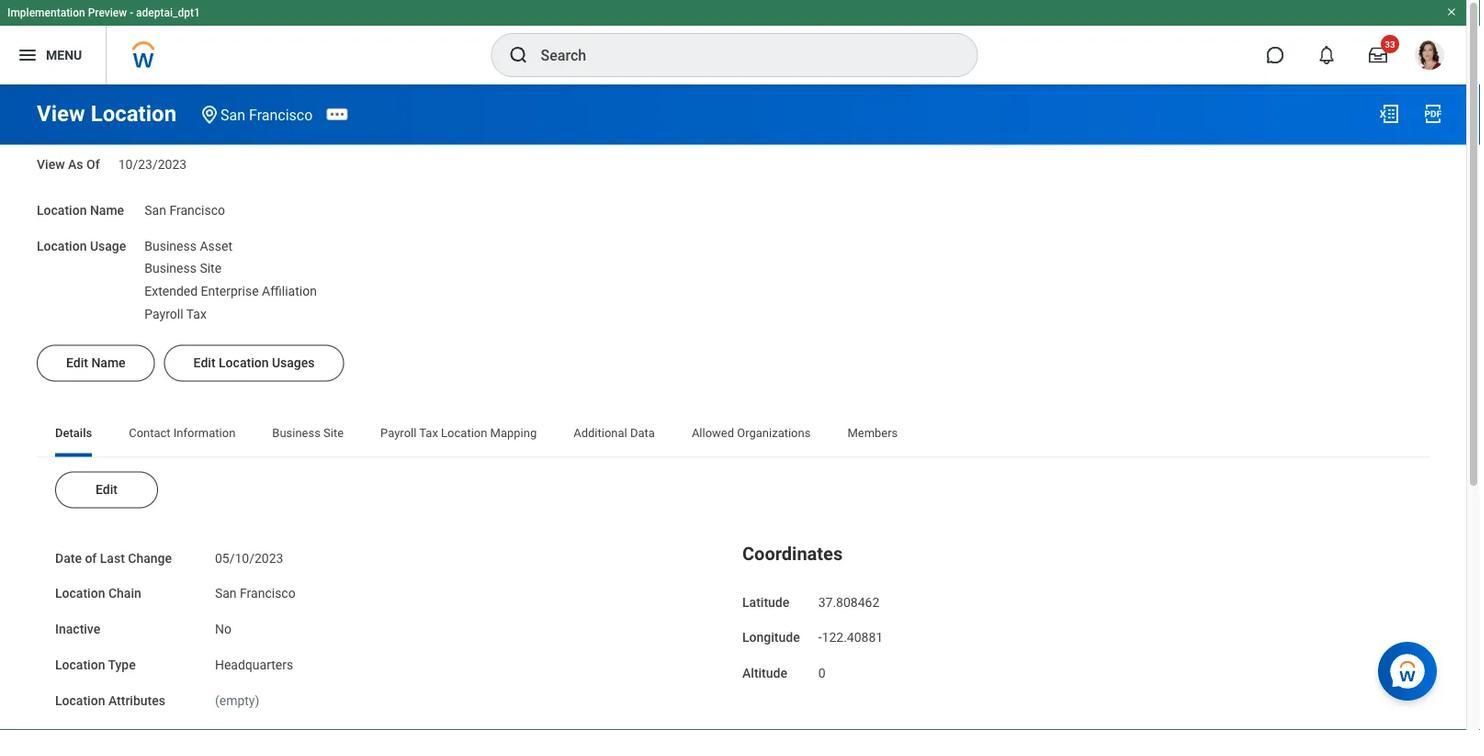 Task type: vqa. For each thing, say whether or not it's contained in the screenshot.
Longitude
yes



Task type: locate. For each thing, give the bounding box(es) containing it.
menu
[[46, 47, 82, 63]]

payroll tax location mapping
[[381, 426, 537, 440]]

menu button
[[0, 26, 106, 85]]

location up inactive
[[55, 586, 105, 601]]

payroll for payroll tax location mapping
[[381, 426, 417, 440]]

1 vertical spatial -
[[818, 630, 822, 646]]

1 vertical spatial san francisco
[[145, 203, 225, 218]]

2 vertical spatial san
[[215, 586, 237, 601]]

business site inside tab list
[[272, 426, 344, 440]]

1 vertical spatial payroll
[[381, 426, 417, 440]]

location
[[91, 101, 177, 127], [37, 203, 87, 218], [37, 238, 87, 253], [219, 355, 269, 371], [441, 426, 487, 440], [55, 586, 105, 601], [55, 658, 105, 673], [55, 693, 105, 708]]

1 horizontal spatial payroll
[[381, 426, 417, 440]]

view
[[37, 101, 85, 127], [37, 157, 65, 172]]

0 horizontal spatial payroll
[[145, 306, 183, 322]]

francisco inside location chain element
[[240, 586, 296, 601]]

0 vertical spatial site
[[200, 261, 222, 276]]

san francisco
[[221, 106, 313, 123], [145, 203, 225, 218], [215, 586, 296, 601]]

location name
[[37, 203, 124, 218]]

francisco inside location name element
[[169, 203, 225, 218]]

business for business asset element
[[145, 238, 197, 253]]

last
[[100, 551, 125, 566]]

location usage
[[37, 238, 126, 253]]

- right preview
[[130, 6, 133, 19]]

san
[[221, 106, 245, 123], [145, 203, 166, 218], [215, 586, 237, 601]]

0 vertical spatial view
[[37, 101, 85, 127]]

business up 'extended'
[[145, 261, 197, 276]]

1 view from the top
[[37, 101, 85, 127]]

no
[[215, 622, 231, 637]]

members
[[848, 426, 898, 440]]

francisco for location name
[[169, 203, 225, 218]]

information
[[173, 426, 236, 440]]

0
[[818, 666, 826, 681]]

san inside location name element
[[145, 203, 166, 218]]

coordinates group
[[742, 540, 1411, 683]]

tax for payroll tax
[[186, 306, 207, 322]]

1 vertical spatial tax
[[419, 426, 438, 440]]

33 button
[[1358, 35, 1399, 75]]

tax inside the items selected list
[[186, 306, 207, 322]]

organizations
[[737, 426, 811, 440]]

payroll
[[145, 306, 183, 322], [381, 426, 417, 440]]

0 vertical spatial payroll
[[145, 306, 183, 322]]

business up business site element at left
[[145, 238, 197, 253]]

edit down 'payroll tax'
[[194, 355, 216, 371]]

payroll tax element
[[145, 303, 207, 322]]

attributes
[[108, 693, 165, 708]]

0 vertical spatial san
[[221, 106, 245, 123]]

1 horizontal spatial site
[[324, 426, 344, 440]]

view location
[[37, 101, 177, 127]]

payroll inside the items selected list
[[145, 306, 183, 322]]

1 vertical spatial name
[[91, 355, 126, 371]]

0 horizontal spatial edit
[[66, 355, 88, 371]]

name inside button
[[91, 355, 126, 371]]

view as of
[[37, 157, 100, 172]]

francisco down 05/10/2023
[[240, 586, 296, 601]]

0 horizontal spatial site
[[200, 261, 222, 276]]

extended
[[145, 284, 198, 299]]

1 vertical spatial business site
[[272, 426, 344, 440]]

site
[[200, 261, 222, 276], [324, 426, 344, 440]]

coordinates button
[[742, 543, 843, 565]]

view for view location
[[37, 101, 85, 127]]

francisco
[[249, 106, 313, 123], [169, 203, 225, 218], [240, 586, 296, 601]]

extended enterprise affiliation
[[145, 284, 317, 299]]

tax left mapping at the bottom left of page
[[419, 426, 438, 440]]

justify image
[[17, 44, 39, 66]]

0 horizontal spatial -
[[130, 6, 133, 19]]

0 horizontal spatial tax
[[186, 306, 207, 322]]

1 horizontal spatial tax
[[419, 426, 438, 440]]

data
[[630, 426, 655, 440]]

view up view as of
[[37, 101, 85, 127]]

date
[[55, 551, 82, 566]]

export to excel image
[[1378, 103, 1400, 125]]

name
[[90, 203, 124, 218], [91, 355, 126, 371]]

business site down business asset
[[145, 261, 222, 276]]

2 vertical spatial business
[[272, 426, 321, 440]]

0 vertical spatial business
[[145, 238, 197, 253]]

business
[[145, 238, 197, 253], [145, 261, 197, 276], [272, 426, 321, 440]]

additional
[[574, 426, 627, 440]]

1 vertical spatial view
[[37, 157, 65, 172]]

2 vertical spatial san francisco
[[215, 586, 296, 601]]

2 vertical spatial francisco
[[240, 586, 296, 601]]

business site down 'usages' on the left of the page
[[272, 426, 344, 440]]

affiliation
[[262, 284, 317, 299]]

business site element
[[145, 257, 222, 276]]

tax down 'extended'
[[186, 306, 207, 322]]

as
[[68, 157, 83, 172]]

business down 'usages' on the left of the page
[[272, 426, 321, 440]]

0 vertical spatial tax
[[186, 306, 207, 322]]

coordinates
[[742, 543, 843, 565]]

(empty)
[[215, 693, 259, 708]]

san for chain
[[215, 586, 237, 601]]

mapping
[[490, 426, 537, 440]]

0 vertical spatial name
[[90, 203, 124, 218]]

inbox large image
[[1369, 46, 1388, 64]]

location up location usage
[[37, 203, 87, 218]]

122.40881
[[822, 630, 883, 646]]

enterprise
[[201, 284, 259, 299]]

1 vertical spatial business
[[145, 261, 197, 276]]

payroll tax
[[145, 306, 207, 322]]

edit name button
[[37, 345, 155, 382]]

of
[[86, 157, 100, 172]]

edit
[[66, 355, 88, 371], [194, 355, 216, 371], [96, 482, 118, 497]]

name up usage
[[90, 203, 124, 218]]

tax
[[186, 306, 207, 322], [419, 426, 438, 440]]

tab list containing details
[[37, 413, 1430, 457]]

2 horizontal spatial edit
[[194, 355, 216, 371]]

0 vertical spatial san francisco
[[221, 106, 313, 123]]

view left as
[[37, 157, 65, 172]]

edit name
[[66, 355, 126, 371]]

headquarters element
[[215, 654, 293, 673]]

view for view as of
[[37, 157, 65, 172]]

inactive
[[55, 622, 100, 637]]

details
[[55, 426, 92, 440]]

location type
[[55, 658, 136, 673]]

1 vertical spatial san
[[145, 203, 166, 218]]

-
[[130, 6, 133, 19], [818, 630, 822, 646]]

business asset
[[145, 238, 232, 253]]

location left mapping at the bottom left of page
[[441, 426, 487, 440]]

0 vertical spatial business site
[[145, 261, 222, 276]]

francisco up business asset element
[[169, 203, 225, 218]]

business site
[[145, 261, 222, 276], [272, 426, 344, 440]]

implementation preview -   adeptai_dpt1
[[7, 6, 200, 19]]

san for name
[[145, 203, 166, 218]]

edit up last
[[96, 482, 118, 497]]

francisco right "location" image
[[249, 106, 313, 123]]

location left 'usages' on the left of the page
[[219, 355, 269, 371]]

1 horizontal spatial -
[[818, 630, 822, 646]]

1 vertical spatial francisco
[[169, 203, 225, 218]]

contact
[[129, 426, 171, 440]]

0 vertical spatial -
[[130, 6, 133, 19]]

allowed
[[692, 426, 734, 440]]

1 horizontal spatial business site
[[272, 426, 344, 440]]

additional data
[[574, 426, 655, 440]]

edit up details
[[66, 355, 88, 371]]

2 view from the top
[[37, 157, 65, 172]]

items selected list
[[145, 235, 346, 323]]

payroll inside tab list
[[381, 426, 417, 440]]

- inside longitude element
[[818, 630, 822, 646]]

profile logan mcneil image
[[1415, 40, 1445, 74]]

contact information
[[129, 426, 236, 440]]

name up details
[[91, 355, 126, 371]]

- up altitude 'element'
[[818, 630, 822, 646]]

san inside location chain element
[[215, 586, 237, 601]]

tab list
[[37, 413, 1430, 457]]

0 horizontal spatial business site
[[145, 261, 222, 276]]



Task type: describe. For each thing, give the bounding box(es) containing it.
location image
[[199, 104, 221, 126]]

extended enterprise affiliation element
[[145, 280, 317, 299]]

preview
[[88, 6, 127, 19]]

1 vertical spatial site
[[324, 426, 344, 440]]

type
[[108, 658, 136, 673]]

usages
[[272, 355, 315, 371]]

business site inside the items selected list
[[145, 261, 222, 276]]

10/23/2023
[[118, 157, 187, 172]]

date of last change element
[[215, 540, 283, 567]]

location down the location name
[[37, 238, 87, 253]]

location chain
[[55, 586, 141, 601]]

location up view as of element
[[91, 101, 177, 127]]

altitude
[[742, 666, 787, 681]]

edit for edit name
[[66, 355, 88, 371]]

- inside menu banner
[[130, 6, 133, 19]]

name for edit name
[[91, 355, 126, 371]]

location name element
[[145, 192, 225, 219]]

menu banner
[[0, 0, 1467, 85]]

headquarters
[[215, 658, 293, 673]]

allowed organizations
[[692, 426, 811, 440]]

-122.40881
[[818, 630, 883, 646]]

edit for edit location usages
[[194, 355, 216, 371]]

business for business site element at left
[[145, 261, 197, 276]]

location attributes
[[55, 693, 165, 708]]

san francisco link
[[221, 106, 313, 123]]

business asset element
[[145, 235, 232, 253]]

location down 'location type'
[[55, 693, 105, 708]]

latitude
[[742, 595, 790, 610]]

change
[[128, 551, 172, 566]]

chain
[[108, 586, 141, 601]]

payroll for payroll tax
[[145, 306, 183, 322]]

site inside the items selected list
[[200, 261, 222, 276]]

san francisco for location chain
[[215, 586, 296, 601]]

location down inactive
[[55, 658, 105, 673]]

latitude element
[[818, 584, 880, 611]]

san francisco for location name
[[145, 203, 225, 218]]

37.808462
[[818, 595, 880, 610]]

asset
[[200, 238, 232, 253]]

05/10/2023
[[215, 551, 283, 566]]

longitude element
[[818, 619, 883, 647]]

name for location name
[[90, 203, 124, 218]]

edit button
[[55, 472, 158, 508]]

0 vertical spatial francisco
[[249, 106, 313, 123]]

altitude element
[[818, 655, 826, 682]]

view as of element
[[118, 146, 187, 174]]

notifications large image
[[1318, 46, 1336, 64]]

view printable version (pdf) image
[[1422, 103, 1445, 125]]

adeptai_dpt1
[[136, 6, 200, 19]]

francisco for location chain
[[240, 586, 296, 601]]

close environment banner image
[[1446, 6, 1457, 17]]

inactive element
[[215, 611, 231, 638]]

33
[[1385, 39, 1396, 50]]

search image
[[508, 44, 530, 66]]

view location main content
[[0, 85, 1467, 731]]

tax for payroll tax location mapping
[[419, 426, 438, 440]]

edit location usages
[[194, 355, 315, 371]]

longitude
[[742, 630, 800, 646]]

location chain element
[[215, 575, 296, 603]]

Search Workday  search field
[[541, 35, 940, 75]]

business inside tab list
[[272, 426, 321, 440]]

implementation
[[7, 6, 85, 19]]

1 horizontal spatial edit
[[96, 482, 118, 497]]

tab list inside the 'view location' main content
[[37, 413, 1430, 457]]

of
[[85, 551, 97, 566]]

location inside tab list
[[441, 426, 487, 440]]

edit location usages button
[[164, 345, 344, 382]]

location inside button
[[219, 355, 269, 371]]

usage
[[90, 238, 126, 253]]

date of last change
[[55, 551, 172, 566]]



